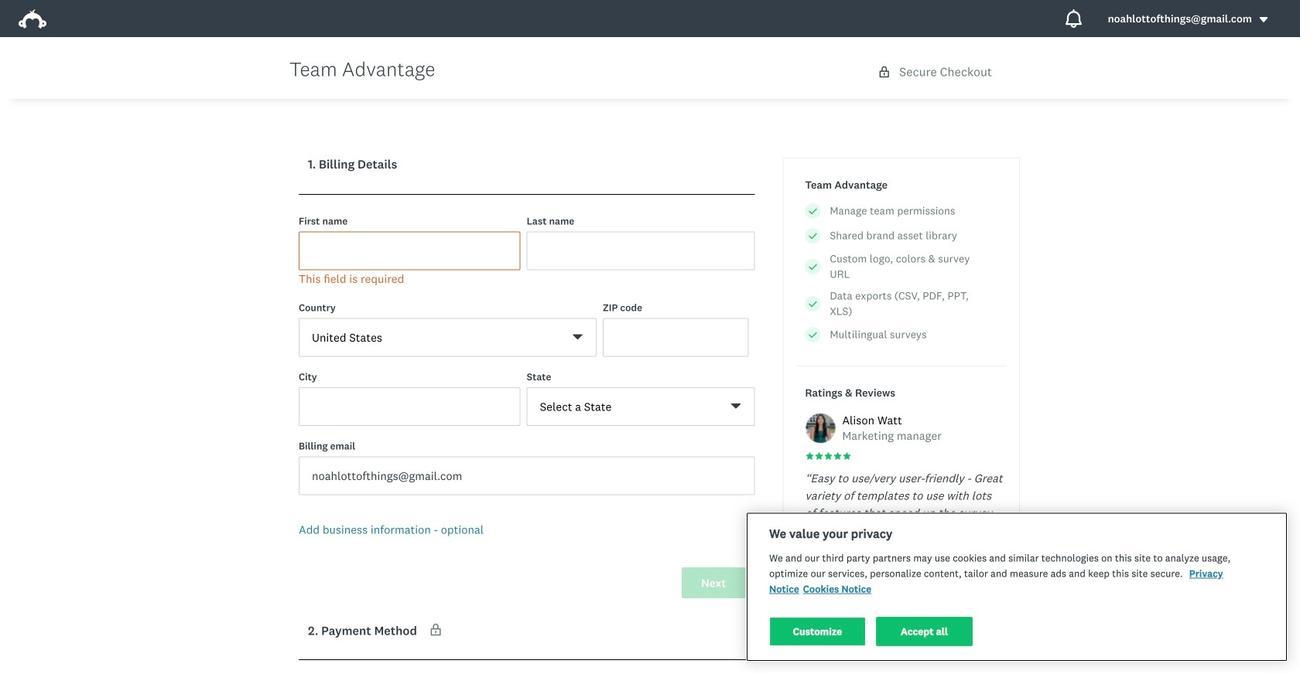 Task type: vqa. For each thing, say whether or not it's contained in the screenshot.
TELEPHONE FIELD
yes



Task type: describe. For each thing, give the bounding box(es) containing it.
products icon image
[[1065, 9, 1083, 28]]

chevronright image
[[985, 579, 997, 591]]



Task type: locate. For each thing, give the bounding box(es) containing it.
surveymonkey logo image
[[19, 9, 46, 29]]

None telephone field
[[603, 319, 749, 357]]

chevronleft image
[[952, 579, 964, 591]]

dropdown arrow image
[[1259, 14, 1269, 25]]

None text field
[[299, 388, 521, 426], [299, 457, 755, 496], [299, 388, 521, 426], [299, 457, 755, 496]]

None text field
[[299, 232, 521, 271], [527, 232, 755, 271], [299, 232, 521, 271], [527, 232, 755, 271]]



